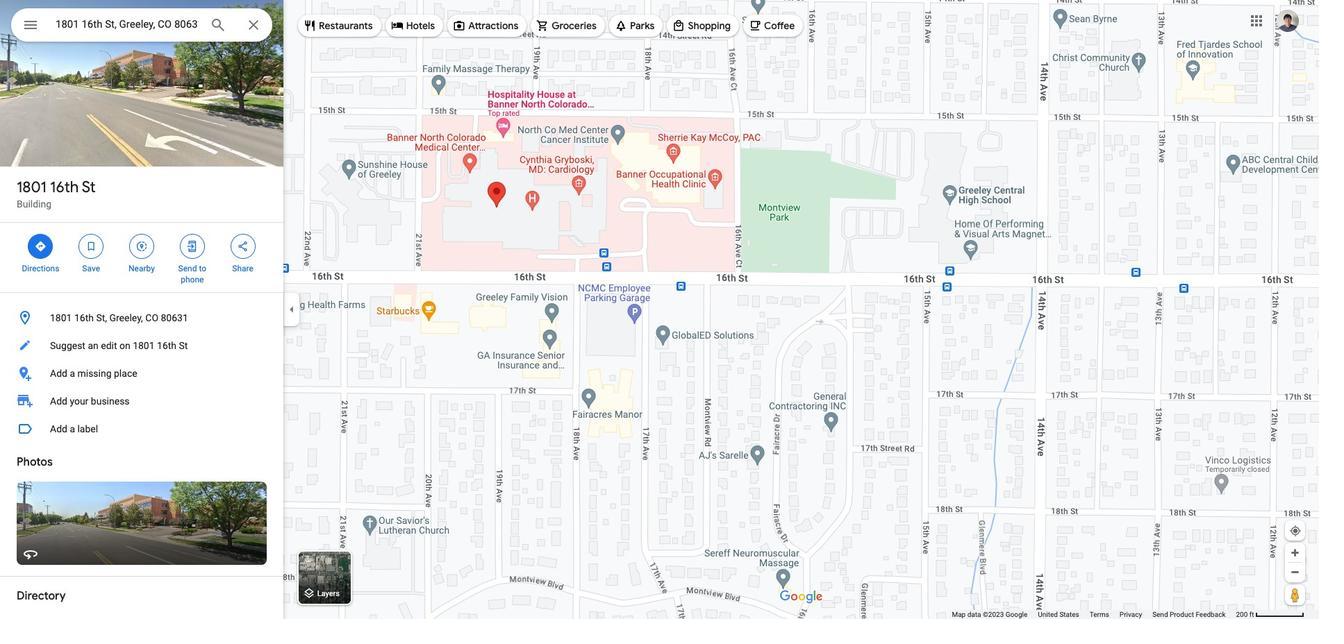 Task type: vqa. For each thing, say whether or not it's contained in the screenshot.
ORD corresponding to 17
no



Task type: locate. For each thing, give the bounding box(es) containing it.
add
[[50, 368, 67, 379], [50, 396, 67, 407], [50, 424, 67, 435]]

16th up building
[[50, 178, 79, 197]]


[[85, 239, 97, 254]]

1 a from the top
[[70, 368, 75, 379]]

a
[[70, 368, 75, 379], [70, 424, 75, 435]]

1 add from the top
[[50, 368, 67, 379]]

save
[[82, 264, 100, 274]]

add inside button
[[50, 424, 67, 435]]

None field
[[56, 16, 199, 33]]

send up phone
[[178, 264, 197, 274]]

0 vertical spatial st
[[82, 178, 96, 197]]

st down 80631
[[179, 341, 188, 352]]

send product feedback
[[1153, 612, 1226, 619]]

0 vertical spatial 16th
[[50, 178, 79, 197]]

hotels button
[[385, 9, 444, 42]]

suggest an edit on 1801 16th st
[[50, 341, 188, 352]]

to
[[199, 264, 206, 274]]

1 vertical spatial 16th
[[74, 313, 94, 324]]

none field inside 1801 16th st, greeley, co 80631 field
[[56, 16, 199, 33]]

add for add a label
[[50, 424, 67, 435]]

1 horizontal spatial st
[[179, 341, 188, 352]]

2 vertical spatial add
[[50, 424, 67, 435]]

1801 inside button
[[50, 313, 72, 324]]

1801
[[17, 178, 46, 197], [50, 313, 72, 324], [133, 341, 155, 352]]

200
[[1237, 612, 1248, 619]]

0 horizontal spatial st
[[82, 178, 96, 197]]

1801 16th st, greeley, co 80631 button
[[0, 304, 284, 332]]

2 vertical spatial 16th
[[157, 341, 177, 352]]

google maps element
[[0, 0, 1320, 620]]

16th inside 1801 16th st, greeley, co 80631 button
[[74, 313, 94, 324]]

privacy
[[1120, 612, 1143, 619]]

building
[[17, 199, 52, 210]]

st
[[82, 178, 96, 197], [179, 341, 188, 352]]

your
[[70, 396, 89, 407]]

1801 inside 1801 16th st building
[[17, 178, 46, 197]]

1801 for st,
[[50, 313, 72, 324]]

0 horizontal spatial 1801
[[17, 178, 46, 197]]

add left label
[[50, 424, 67, 435]]

united states
[[1039, 612, 1080, 619]]

1801 16th st main content
[[0, 0, 284, 620]]

footer containing map data ©2023 google
[[952, 611, 1237, 620]]

add your business link
[[0, 388, 284, 416]]

st,
[[96, 313, 107, 324]]

map data ©2023 google
[[952, 612, 1028, 619]]

0 vertical spatial add
[[50, 368, 67, 379]]

add left your
[[50, 396, 67, 407]]

 search field
[[11, 8, 272, 44]]

0 vertical spatial send
[[178, 264, 197, 274]]

actions for 1801 16th st region
[[0, 223, 284, 293]]

1801 16th st, greeley, co 80631
[[50, 313, 188, 324]]

0 vertical spatial 1801
[[17, 178, 46, 197]]

coffee button
[[744, 9, 804, 42]]

1801 up suggest
[[50, 313, 72, 324]]

directions
[[22, 264, 59, 274]]

1801 inside button
[[133, 341, 155, 352]]

zoom in image
[[1291, 548, 1301, 559]]

1 vertical spatial a
[[70, 424, 75, 435]]

1 vertical spatial 1801
[[50, 313, 72, 324]]

data
[[968, 612, 982, 619]]

show street view coverage image
[[1286, 585, 1306, 606]]

a left missing in the left bottom of the page
[[70, 368, 75, 379]]

16th down 80631
[[157, 341, 177, 352]]

16th inside 1801 16th st building
[[50, 178, 79, 197]]

attractions
[[469, 19, 519, 32]]

2 vertical spatial 1801
[[133, 341, 155, 352]]

st up 
[[82, 178, 96, 197]]

a left label
[[70, 424, 75, 435]]

16th for st
[[50, 178, 79, 197]]

parks button
[[609, 9, 663, 42]]

2 horizontal spatial 1801
[[133, 341, 155, 352]]

add down suggest
[[50, 368, 67, 379]]

attractions button
[[448, 9, 527, 42]]

google account: nolan park  
(nolan.park@adept.ai) image
[[1277, 9, 1300, 32]]

feedback
[[1196, 612, 1226, 619]]

16th inside suggest an edit on 1801 16th st button
[[157, 341, 177, 352]]

missing
[[77, 368, 112, 379]]

send for send product feedback
[[1153, 612, 1169, 619]]

send
[[178, 264, 197, 274], [1153, 612, 1169, 619]]

directory
[[17, 590, 66, 604]]

greeley,
[[109, 313, 143, 324]]

shopping button
[[668, 9, 740, 42]]

suggest
[[50, 341, 85, 352]]

hotels
[[406, 19, 435, 32]]

edit
[[101, 341, 117, 352]]

parks
[[630, 19, 655, 32]]

map
[[952, 612, 966, 619]]

1 vertical spatial st
[[179, 341, 188, 352]]

1801 right the on
[[133, 341, 155, 352]]

nearby
[[129, 264, 155, 274]]

footer
[[952, 611, 1237, 620]]

a inside button
[[70, 368, 75, 379]]

0 horizontal spatial send
[[178, 264, 197, 274]]

business
[[91, 396, 130, 407]]

1 horizontal spatial 1801
[[50, 313, 72, 324]]

st inside 1801 16th st building
[[82, 178, 96, 197]]

1801 up building
[[17, 178, 46, 197]]

suggest an edit on 1801 16th st button
[[0, 332, 284, 360]]

16th left st,
[[74, 313, 94, 324]]

add a missing place
[[50, 368, 137, 379]]


[[22, 15, 39, 35]]

add inside button
[[50, 368, 67, 379]]

shopping
[[688, 19, 731, 32]]

2 a from the top
[[70, 424, 75, 435]]

3 add from the top
[[50, 424, 67, 435]]

send inside button
[[1153, 612, 1169, 619]]

1801 for st
[[17, 178, 46, 197]]

a inside button
[[70, 424, 75, 435]]

1 vertical spatial add
[[50, 396, 67, 407]]

photos
[[17, 456, 53, 470]]

send inside send to phone
[[178, 264, 197, 274]]

0 vertical spatial a
[[70, 368, 75, 379]]

1801 16th st building
[[17, 178, 96, 210]]

©2023
[[983, 612, 1004, 619]]

1 vertical spatial send
[[1153, 612, 1169, 619]]

2 add from the top
[[50, 396, 67, 407]]

1 horizontal spatial send
[[1153, 612, 1169, 619]]

send left product
[[1153, 612, 1169, 619]]

restaurants
[[319, 19, 373, 32]]

add a label
[[50, 424, 98, 435]]

16th
[[50, 178, 79, 197], [74, 313, 94, 324], [157, 341, 177, 352]]



Task type: describe. For each thing, give the bounding box(es) containing it.
add a label button
[[0, 416, 284, 443]]

terms
[[1090, 612, 1110, 619]]

add your business
[[50, 396, 130, 407]]

an
[[88, 341, 99, 352]]

phone
[[181, 275, 204, 285]]

80631
[[161, 313, 188, 324]]

footer inside google maps element
[[952, 611, 1237, 620]]

200 ft button
[[1237, 612, 1305, 619]]

add for add a missing place
[[50, 368, 67, 379]]

on
[[120, 341, 130, 352]]

send product feedback button
[[1153, 611, 1226, 620]]


[[34, 239, 47, 254]]

groceries button
[[531, 9, 605, 42]]

privacy button
[[1120, 611, 1143, 620]]

place
[[114, 368, 137, 379]]

st inside button
[[179, 341, 188, 352]]

add a missing place button
[[0, 360, 284, 388]]

a for missing
[[70, 368, 75, 379]]

16th for st,
[[74, 313, 94, 324]]

terms button
[[1090, 611, 1110, 620]]

 button
[[11, 8, 50, 44]]

google
[[1006, 612, 1028, 619]]

add for add your business
[[50, 396, 67, 407]]

ft
[[1250, 612, 1255, 619]]

united states button
[[1039, 611, 1080, 620]]

collapse side panel image
[[284, 302, 300, 318]]

layers
[[317, 590, 340, 599]]

send to phone
[[178, 264, 206, 285]]


[[136, 239, 148, 254]]

send for send to phone
[[178, 264, 197, 274]]

restaurants button
[[298, 9, 381, 42]]

united
[[1039, 612, 1058, 619]]

1801 16th St, Greeley, CO 80631 field
[[11, 8, 272, 42]]

label
[[77, 424, 98, 435]]

coffee
[[765, 19, 795, 32]]

200 ft
[[1237, 612, 1255, 619]]


[[186, 239, 199, 254]]

share
[[232, 264, 254, 274]]

co
[[145, 313, 158, 324]]


[[237, 239, 249, 254]]

product
[[1170, 612, 1195, 619]]

show your location image
[[1290, 525, 1302, 538]]

states
[[1060, 612, 1080, 619]]

zoom out image
[[1291, 568, 1301, 578]]

groceries
[[552, 19, 597, 32]]

a for label
[[70, 424, 75, 435]]



